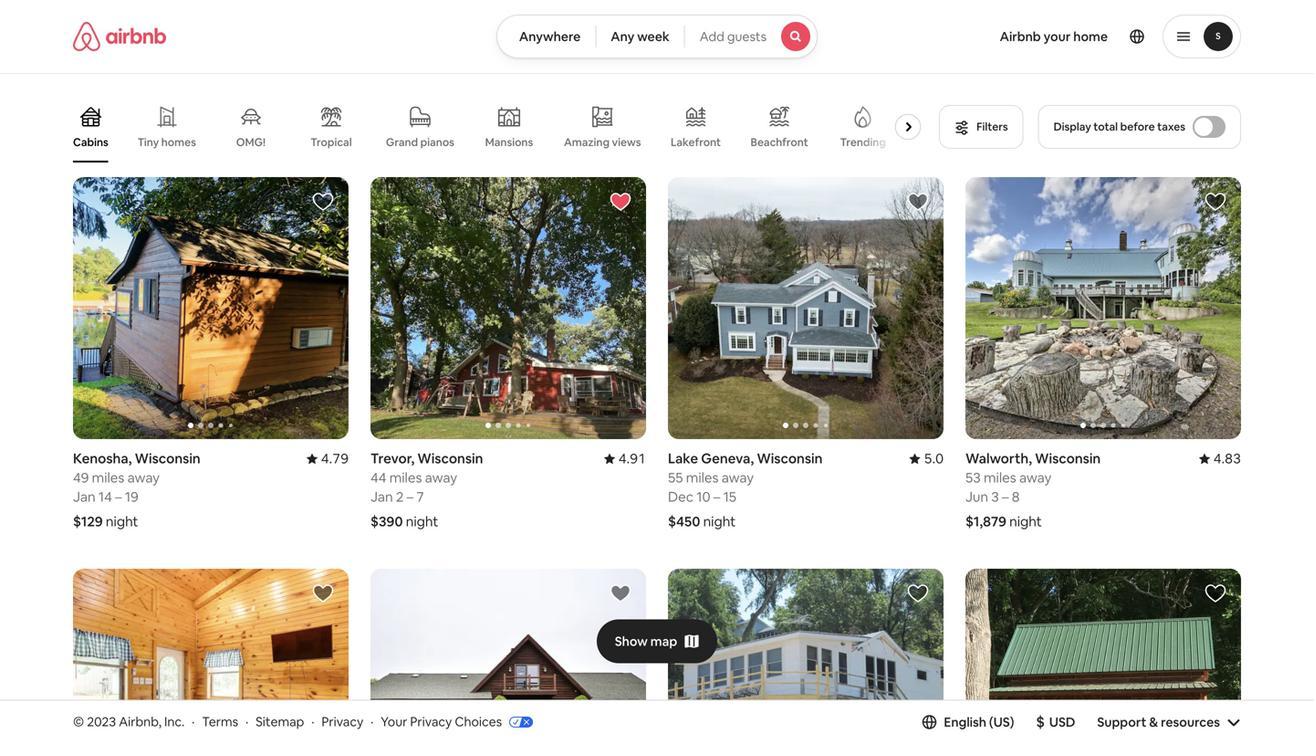 Task type: describe. For each thing, give the bounding box(es) containing it.
$1,879
[[966, 513, 1007, 530]]

cabins
[[73, 135, 108, 149]]

walworth, wisconsin 53 miles away jun 3 – 8 $1,879 night
[[966, 450, 1101, 530]]

usd
[[1050, 714, 1076, 730]]

2 · from the left
[[246, 714, 249, 730]]

4 · from the left
[[371, 714, 374, 730]]

any week button
[[596, 15, 685, 58]]

add guests
[[700, 28, 767, 45]]

add to wishlist: lake geneva, wisconsin image
[[907, 191, 929, 213]]

© 2023 airbnb, inc. ·
[[73, 714, 195, 730]]

airbnb your home link
[[989, 17, 1119, 56]]

1 privacy from the left
[[322, 714, 364, 730]]

display
[[1054, 120, 1092, 134]]

5.0
[[925, 450, 944, 467]]

any week
[[611, 28, 670, 45]]

$390
[[371, 513, 403, 530]]

profile element
[[840, 0, 1242, 73]]

wisconsin for 49 miles away
[[135, 450, 201, 467]]

add guests button
[[684, 15, 818, 58]]

15
[[724, 488, 737, 506]]

miles for trevor,
[[390, 469, 422, 487]]

your privacy choices link
[[381, 714, 533, 731]]

kenosha, wisconsin 49 miles away jan 14 – 19 $129 night
[[73, 450, 201, 530]]

group containing amazing views
[[73, 91, 929, 163]]

map
[[651, 633, 678, 650]]

7
[[417, 488, 424, 506]]

tropical
[[311, 135, 352, 149]]

your
[[1044, 28, 1071, 45]]

add to wishlist: walworth, wisconsin image
[[1205, 191, 1227, 213]]

lakefront
[[671, 135, 721, 149]]

miles for kenosha,
[[92, 469, 124, 487]]

choices
[[455, 714, 502, 730]]

– inside lake geneva, wisconsin 55 miles away dec 10 – 15 $450 night
[[714, 488, 721, 506]]

night for $1,879
[[1010, 513, 1042, 530]]

support
[[1098, 714, 1147, 730]]

night inside lake geneva, wisconsin 55 miles away dec 10 – 15 $450 night
[[703, 513, 736, 530]]

remove from wishlist: trevor, wisconsin image
[[610, 191, 632, 213]]

walworth,
[[966, 450, 1033, 467]]

add to wishlist: sawyer, michigan image
[[1205, 582, 1227, 604]]

any
[[611, 28, 635, 45]]

©
[[73, 714, 84, 730]]

airbnb
[[1000, 28, 1041, 45]]

– for jan 2 – 7
[[407, 488, 414, 506]]

away inside lake geneva, wisconsin 55 miles away dec 10 – 15 $450 night
[[722, 469, 754, 487]]

show map
[[615, 633, 678, 650]]

guests
[[728, 28, 767, 45]]

$129
[[73, 513, 103, 530]]

3
[[992, 488, 999, 506]]

wisconsin for 53 miles away
[[1035, 450, 1101, 467]]

mansions
[[485, 135, 533, 149]]

english (us)
[[944, 714, 1015, 730]]

views
[[612, 135, 641, 149]]

miles for walworth,
[[984, 469, 1017, 487]]

beachfront
[[751, 135, 809, 149]]

55
[[668, 469, 683, 487]]

your
[[381, 714, 408, 730]]

show map button
[[597, 620, 718, 663]]

pianos
[[421, 135, 455, 149]]

night for $129
[[106, 513, 138, 530]]

tiny
[[138, 135, 159, 149]]

3 · from the left
[[312, 714, 315, 730]]

4.91 out of 5 average rating image
[[604, 450, 646, 467]]

4.83
[[1214, 450, 1242, 467]]

14
[[98, 488, 112, 506]]

amazing views
[[564, 135, 641, 149]]

kenosha,
[[73, 450, 132, 467]]

airbnb your home
[[1000, 28, 1108, 45]]

1 · from the left
[[192, 714, 195, 730]]

display total before taxes
[[1054, 120, 1186, 134]]

amazing
[[564, 135, 610, 149]]

trevor, wisconsin 44 miles away jan 2 – 7 $390 night
[[371, 450, 483, 530]]

privacy link
[[322, 714, 364, 730]]

english
[[944, 714, 987, 730]]

4.91
[[619, 450, 646, 467]]



Task type: locate. For each thing, give the bounding box(es) containing it.
2
[[396, 488, 404, 506]]

wisconsin right geneva,
[[757, 450, 823, 467]]

none search field containing anywhere
[[497, 15, 818, 58]]

1 night from the left
[[106, 513, 138, 530]]

miles
[[92, 469, 124, 487], [390, 469, 422, 487], [686, 469, 719, 487], [984, 469, 1017, 487]]

away for jan 14 – 19
[[127, 469, 160, 487]]

away up 8
[[1020, 469, 1052, 487]]

privacy
[[322, 714, 364, 730], [410, 714, 452, 730]]

miles inside kenosha, wisconsin 49 miles away jan 14 – 19 $129 night
[[92, 469, 124, 487]]

privacy left your
[[322, 714, 364, 730]]

wisconsin up 19
[[135, 450, 201, 467]]

2 privacy from the left
[[410, 714, 452, 730]]

add to wishlist: mokena, illinois image
[[610, 582, 632, 604]]

night inside walworth, wisconsin 53 miles away jun 3 – 8 $1,879 night
[[1010, 513, 1042, 530]]

2 miles from the left
[[390, 469, 422, 487]]

miles up the 14
[[92, 469, 124, 487]]

away inside kenosha, wisconsin 49 miles away jan 14 – 19 $129 night
[[127, 469, 160, 487]]

wisconsin for 44 miles away
[[418, 450, 483, 467]]

english (us) button
[[922, 714, 1015, 730]]

2 – from the left
[[407, 488, 414, 506]]

19
[[125, 488, 139, 506]]

away
[[127, 469, 160, 487], [425, 469, 457, 487], [722, 469, 754, 487], [1020, 469, 1052, 487]]

– left 19
[[115, 488, 122, 506]]

terms link
[[202, 714, 238, 730]]

away up 19
[[127, 469, 160, 487]]

grand pianos
[[386, 135, 455, 149]]

– right 3
[[1002, 488, 1009, 506]]

3 – from the left
[[714, 488, 721, 506]]

4.79
[[321, 450, 349, 467]]

&
[[1150, 714, 1159, 730]]

wisconsin inside lake geneva, wisconsin 55 miles away dec 10 – 15 $450 night
[[757, 450, 823, 467]]

before
[[1121, 120, 1155, 134]]

terms
[[202, 714, 238, 730]]

group
[[73, 91, 929, 163], [73, 177, 349, 439], [371, 177, 646, 439], [668, 177, 944, 439], [966, 177, 1242, 439], [73, 569, 349, 744], [371, 569, 646, 744], [668, 569, 944, 744], [966, 569, 1242, 744]]

– left '15'
[[714, 488, 721, 506]]

4 miles from the left
[[984, 469, 1017, 487]]

44
[[371, 469, 387, 487]]

2 night from the left
[[406, 513, 439, 530]]

taxes
[[1158, 120, 1186, 134]]

– inside trevor, wisconsin 44 miles away jan 2 – 7 $390 night
[[407, 488, 414, 506]]

jan left 2
[[371, 488, 393, 506]]

8
[[1012, 488, 1020, 506]]

– inside walworth, wisconsin 53 miles away jun 3 – 8 $1,879 night
[[1002, 488, 1009, 506]]

5.0 out of 5 average rating image
[[910, 450, 944, 467]]

jan down 49
[[73, 488, 95, 506]]

inc.
[[164, 714, 185, 730]]

0 horizontal spatial privacy
[[322, 714, 364, 730]]

wisconsin inside walworth, wisconsin 53 miles away jun 3 – 8 $1,879 night
[[1035, 450, 1101, 467]]

sitemap link
[[256, 714, 304, 730]]

miles up 2
[[390, 469, 422, 487]]

1 horizontal spatial jan
[[371, 488, 393, 506]]

anywhere button
[[497, 15, 596, 58]]

lake geneva, wisconsin 55 miles away dec 10 – 15 $450 night
[[668, 450, 823, 530]]

wisconsin inside trevor, wisconsin 44 miles away jan 2 – 7 $390 night
[[418, 450, 483, 467]]

wisconsin right walworth,
[[1035, 450, 1101, 467]]

0 horizontal spatial jan
[[73, 488, 95, 506]]

night down 8
[[1010, 513, 1042, 530]]

support & resources button
[[1098, 714, 1242, 730]]

privacy right your
[[410, 714, 452, 730]]

away for jan 2 – 7
[[425, 469, 457, 487]]

– left 7
[[407, 488, 414, 506]]

miles down walworth,
[[984, 469, 1017, 487]]

night inside kenosha, wisconsin 49 miles away jan 14 – 19 $129 night
[[106, 513, 138, 530]]

away right 44
[[425, 469, 457, 487]]

jan for 44
[[371, 488, 393, 506]]

homes
[[161, 135, 196, 149]]

filters
[[977, 120, 1009, 134]]

· left privacy 'link'
[[312, 714, 315, 730]]

grand
[[386, 135, 418, 149]]

sitemap
[[256, 714, 304, 730]]

4 – from the left
[[1002, 488, 1009, 506]]

night down '15'
[[703, 513, 736, 530]]

– for jan 14 – 19
[[115, 488, 122, 506]]

(us)
[[990, 714, 1015, 730]]

your privacy choices
[[381, 714, 502, 730]]

airbnb,
[[119, 714, 162, 730]]

4.83 out of 5 average rating image
[[1199, 450, 1242, 467]]

away up '15'
[[722, 469, 754, 487]]

jan inside kenosha, wisconsin 49 miles away jan 14 – 19 $129 night
[[73, 488, 95, 506]]

filters button
[[940, 105, 1024, 149]]

geneva,
[[701, 450, 754, 467]]

$450
[[668, 513, 701, 530]]

night for $390
[[406, 513, 439, 530]]

omg!
[[236, 135, 266, 149]]

miles inside trevor, wisconsin 44 miles away jan 2 – 7 $390 night
[[390, 469, 422, 487]]

jan inside trevor, wisconsin 44 miles away jan 2 – 7 $390 night
[[371, 488, 393, 506]]

lake
[[668, 450, 698, 467]]

home
[[1074, 28, 1108, 45]]

4.79 out of 5 average rating image
[[307, 450, 349, 467]]

terms · sitemap · privacy ·
[[202, 714, 374, 730]]

10
[[697, 488, 711, 506]]

$
[[1037, 712, 1045, 731]]

add to wishlist: pontiac, illinois image
[[312, 582, 334, 604]]

away inside trevor, wisconsin 44 miles away jan 2 – 7 $390 night
[[425, 469, 457, 487]]

tiny homes
[[138, 135, 196, 149]]

wisconsin inside kenosha, wisconsin 49 miles away jan 14 – 19 $129 night
[[135, 450, 201, 467]]

1 miles from the left
[[92, 469, 124, 487]]

4 night from the left
[[1010, 513, 1042, 530]]

4 wisconsin from the left
[[1035, 450, 1101, 467]]

jan for 49
[[73, 488, 95, 506]]

1 – from the left
[[115, 488, 122, 506]]

53
[[966, 469, 981, 487]]

miles inside walworth, wisconsin 53 miles away jun 3 – 8 $1,879 night
[[984, 469, 1017, 487]]

trending
[[840, 135, 886, 149]]

· left your
[[371, 714, 374, 730]]

$ usd
[[1037, 712, 1076, 731]]

3 miles from the left
[[686, 469, 719, 487]]

4 away from the left
[[1020, 469, 1052, 487]]

1 horizontal spatial privacy
[[410, 714, 452, 730]]

support & resources
[[1098, 714, 1221, 730]]

3 away from the left
[[722, 469, 754, 487]]

week
[[637, 28, 670, 45]]

miles up the 10
[[686, 469, 719, 487]]

3 night from the left
[[703, 513, 736, 530]]

· right inc.
[[192, 714, 195, 730]]

– inside kenosha, wisconsin 49 miles away jan 14 – 19 $129 night
[[115, 488, 122, 506]]

night
[[106, 513, 138, 530], [406, 513, 439, 530], [703, 513, 736, 530], [1010, 513, 1042, 530]]

jun
[[966, 488, 989, 506]]

night inside trevor, wisconsin 44 miles away jan 2 – 7 $390 night
[[406, 513, 439, 530]]

trevor,
[[371, 450, 415, 467]]

3 wisconsin from the left
[[757, 450, 823, 467]]

night down 19
[[106, 513, 138, 530]]

– for jun 3 – 8
[[1002, 488, 1009, 506]]

night down 7
[[406, 513, 439, 530]]

2 jan from the left
[[371, 488, 393, 506]]

2 wisconsin from the left
[[418, 450, 483, 467]]

add
[[700, 28, 725, 45]]

2023
[[87, 714, 116, 730]]

wisconsin
[[135, 450, 201, 467], [418, 450, 483, 467], [757, 450, 823, 467], [1035, 450, 1101, 467]]

1 wisconsin from the left
[[135, 450, 201, 467]]

total
[[1094, 120, 1118, 134]]

add to wishlist: porter, indiana image
[[907, 582, 929, 604]]

None search field
[[497, 15, 818, 58]]

dec
[[668, 488, 694, 506]]

· right terms
[[246, 714, 249, 730]]

away for jun 3 – 8
[[1020, 469, 1052, 487]]

49
[[73, 469, 89, 487]]

miles inside lake geneva, wisconsin 55 miles away dec 10 – 15 $450 night
[[686, 469, 719, 487]]

2 away from the left
[[425, 469, 457, 487]]

show
[[615, 633, 648, 650]]

add to wishlist: kenosha, wisconsin image
[[312, 191, 334, 213]]

wisconsin up 7
[[418, 450, 483, 467]]

resources
[[1161, 714, 1221, 730]]

anywhere
[[519, 28, 581, 45]]

away inside walworth, wisconsin 53 miles away jun 3 – 8 $1,879 night
[[1020, 469, 1052, 487]]

1 jan from the left
[[73, 488, 95, 506]]

1 away from the left
[[127, 469, 160, 487]]

jan
[[73, 488, 95, 506], [371, 488, 393, 506]]



Task type: vqa. For each thing, say whether or not it's contained in the screenshot.


